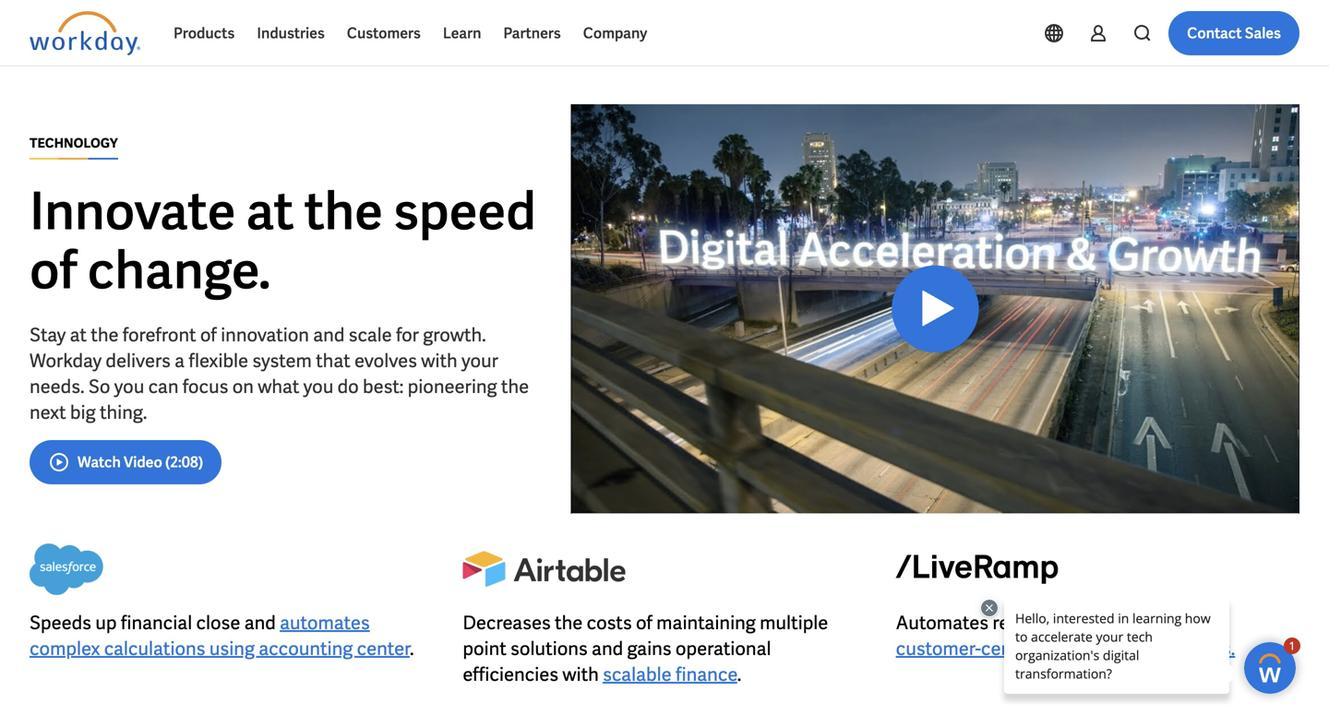 Task type: describe. For each thing, give the bounding box(es) containing it.
do
[[337, 375, 359, 399]]

multiple
[[760, 611, 828, 635]]

of for change.
[[30, 237, 77, 304]]

infobrief:
[[316, 13, 376, 33]]

automates revenue recognition using a customer-centric quote-to-cash process.
[[896, 611, 1235, 661]]

decreases the costs of maintaining multiple point solutions and gains operational efficiencies with
[[463, 611, 828, 687]]

1 vertical spatial .
[[737, 663, 742, 687]]

and left priorities
[[591, 13, 616, 33]]

delivers
[[106, 349, 171, 373]]

process.
[[1165, 637, 1235, 661]]

focus
[[183, 375, 228, 399]]

industries
[[257, 24, 325, 43]]

needs.
[[30, 375, 85, 399]]

of inside decreases the costs of maintaining multiple point solutions and gains operational efficiencies with
[[636, 611, 653, 635]]

a inside stay at the forefront of innovation and scale for growth. workday delivers a flexible system that evolves with your needs. so you can focus on what you do best: pioneering the next big thing.
[[175, 349, 185, 373]]

costs
[[587, 611, 632, 635]]

tech,
[[698, 13, 732, 33]]

idc
[[288, 13, 313, 33]]

accounting
[[259, 637, 353, 661]]

challenges
[[516, 13, 588, 33]]

at for stay
[[70, 323, 87, 347]]

workday
[[30, 349, 102, 373]]

of for innovation
[[200, 323, 217, 347]]

for
[[396, 323, 419, 347]]

automates complex calculations using accounting center link
[[30, 611, 410, 661]]

operational
[[676, 637, 771, 661]]

with inside decreases the costs of maintaining multiple point solutions and gains operational efficiencies with
[[562, 663, 599, 687]]

learn
[[443, 24, 481, 43]]

products button
[[162, 11, 246, 55]]

big
[[70, 401, 96, 425]]

gains
[[627, 637, 672, 661]]

2 you from the left
[[303, 375, 334, 399]]

watch the more tech and media organizations choose workday video image
[[571, 104, 1300, 514]]

next
[[30, 401, 66, 425]]

airtable logo image
[[463, 544, 625, 595]]

contact
[[1187, 24, 1242, 43]]

liveramp image
[[896, 544, 1059, 595]]

close
[[196, 611, 240, 635]]

change.
[[87, 237, 271, 304]]

financial
[[121, 611, 192, 635]]

uncover
[[379, 13, 435, 33]]

scalable finance .
[[603, 663, 742, 687]]

play video image
[[915, 285, 963, 334]]

center
[[357, 637, 410, 661]]

using for a
[[1164, 611, 1209, 635]]

partners button
[[492, 11, 572, 55]]

and right tech, on the right of page
[[735, 13, 760, 33]]

watch video (2:08) link
[[30, 440, 222, 485]]

growth.
[[423, 323, 486, 347]]

and right media
[[808, 13, 833, 33]]

stay at the forefront of innovation and scale for growth. workday delivers a flexible system that evolves with your needs. so you can focus on what you do best: pioneering the next big thing.
[[30, 323, 529, 425]]

customers button
[[336, 11, 432, 55]]

video
[[124, 453, 162, 472]]

company button
[[572, 11, 658, 55]]

scalable finance link
[[603, 663, 737, 687]]

priorities
[[620, 13, 680, 33]]

customers
[[347, 24, 421, 43]]

a inside automates revenue recognition using a customer-centric quote-to-cash process.
[[1213, 611, 1223, 635]]

on
[[232, 375, 254, 399]]

automates complex calculations using accounting center .
[[30, 611, 414, 661]]

complex
[[30, 637, 100, 661]]

flexible
[[189, 349, 248, 373]]

watch video (2:08)
[[78, 453, 203, 472]]

automates
[[280, 611, 370, 635]]



Task type: vqa. For each thing, say whether or not it's contained in the screenshot.
The Idc
yes



Task type: locate. For each thing, give the bounding box(es) containing it.
of up flexible
[[200, 323, 217, 347]]

1 vertical spatial a
[[1213, 611, 1223, 635]]

with up pioneering
[[421, 349, 458, 373]]

and right close on the bottom left of page
[[244, 611, 276, 635]]

a up can
[[175, 349, 185, 373]]

technology
[[30, 135, 118, 151]]

industries button
[[246, 11, 336, 55]]

of inside innovate at the speed of change.
[[30, 237, 77, 304]]

innovate at the speed of change.
[[30, 178, 536, 304]]

.
[[410, 637, 414, 661], [737, 663, 742, 687]]

0 vertical spatial with
[[421, 349, 458, 373]]

forefront
[[123, 323, 196, 347]]

and down 'costs'
[[592, 637, 623, 661]]

1 vertical spatial with
[[562, 663, 599, 687]]

0 vertical spatial a
[[175, 349, 185, 373]]

speeds
[[30, 611, 91, 635]]

at for innovate
[[246, 178, 294, 245]]

0 vertical spatial at
[[246, 178, 294, 245]]

2 vertical spatial of
[[636, 611, 653, 635]]

1 you from the left
[[114, 375, 144, 399]]

point
[[463, 637, 507, 661]]

decreases
[[463, 611, 551, 635]]

scalable
[[603, 663, 672, 687]]

1 horizontal spatial with
[[562, 663, 599, 687]]

using inside automates revenue recognition using a customer-centric quote-to-cash process.
[[1164, 611, 1209, 635]]

recognition
[[1064, 611, 1160, 635]]

1 horizontal spatial using
[[1164, 611, 1209, 635]]

to-
[[1099, 637, 1122, 661]]

at inside stay at the forefront of innovation and scale for growth. workday delivers a flexible system that evolves with your needs. so you can focus on what you do best: pioneering the next big thing.
[[70, 323, 87, 347]]

finance
[[676, 663, 737, 687]]

a
[[175, 349, 185, 373], [1213, 611, 1223, 635]]

revenue
[[993, 611, 1060, 635]]

0 horizontal spatial .
[[410, 637, 414, 661]]

at
[[246, 178, 294, 245], [70, 323, 87, 347]]

0 vertical spatial of
[[30, 237, 77, 304]]

with inside stay at the forefront of innovation and scale for growth. workday delivers a flexible system that evolves with your needs. so you can focus on what you do best: pioneering the next big thing.
[[421, 349, 458, 373]]

. left point
[[410, 637, 414, 661]]

what
[[258, 375, 299, 399]]

pioneering
[[408, 375, 497, 399]]

of
[[30, 237, 77, 304], [200, 323, 217, 347], [636, 611, 653, 635]]

centric
[[981, 637, 1040, 661]]

the inside decreases the costs of maintaining multiple point solutions and gains operational efficiencies with
[[555, 611, 583, 635]]

speeds up financial close and
[[30, 611, 280, 635]]

learn button
[[432, 11, 492, 55]]

0 horizontal spatial you
[[114, 375, 144, 399]]

you up the thing.
[[114, 375, 144, 399]]

thing.
[[100, 401, 147, 425]]

0 horizontal spatial a
[[175, 349, 185, 373]]

0 horizontal spatial with
[[421, 349, 458, 373]]

can
[[148, 375, 179, 399]]

media
[[763, 13, 804, 33]]

0 horizontal spatial at
[[70, 323, 87, 347]]

and inside stay at the forefront of innovation and scale for growth. workday delivers a flexible system that evolves with your needs. so you can focus on what you do best: pioneering the next big thing.
[[313, 323, 345, 347]]

entertainment.
[[836, 13, 936, 33]]

so
[[88, 375, 110, 399]]

0 horizontal spatial of
[[30, 237, 77, 304]]

cash
[[1122, 637, 1161, 661]]

1 horizontal spatial .
[[737, 663, 742, 687]]

products
[[174, 24, 235, 43]]

contact sales link
[[1169, 11, 1300, 55]]

a up process.
[[1213, 611, 1223, 635]]

innovate
[[30, 178, 236, 245]]

1 horizontal spatial a
[[1213, 611, 1223, 635]]

1 horizontal spatial at
[[246, 178, 294, 245]]

the inside innovate at the speed of change.
[[304, 178, 383, 245]]

. down operational
[[737, 663, 742, 687]]

technology
[[438, 13, 513, 33]]

(2:08)
[[165, 453, 203, 472]]

at inside innovate at the speed of change.
[[246, 178, 294, 245]]

partners
[[504, 24, 561, 43]]

solutions
[[511, 637, 588, 661]]

0 vertical spatial .
[[410, 637, 414, 661]]

go to the homepage image
[[30, 11, 140, 55]]

using up process.
[[1164, 611, 1209, 635]]

customer-centric quote-to-cash process. link
[[896, 637, 1235, 661]]

quote-
[[1044, 637, 1099, 661]]

stay
[[30, 323, 66, 347]]

of inside stay at the forefront of innovation and scale for growth. workday delivers a flexible system that evolves with your needs. so you can focus on what you do best: pioneering the next big thing.
[[200, 323, 217, 347]]

evolves
[[354, 349, 417, 373]]

customer-
[[896, 637, 981, 661]]

using inside automates complex calculations using accounting center .
[[209, 637, 255, 661]]

maintaining
[[656, 611, 756, 635]]

company
[[583, 24, 647, 43]]

contact sales
[[1187, 24, 1281, 43]]

idc infobrief: uncover technology challenges and priorities in tech, and media and entertainment.
[[288, 13, 939, 33]]

calculations
[[104, 637, 205, 661]]

you left do
[[303, 375, 334, 399]]

and inside decreases the costs of maintaining multiple point solutions and gains operational efficiencies with
[[592, 637, 623, 661]]

and up the that
[[313, 323, 345, 347]]

up
[[95, 611, 117, 635]]

sales
[[1245, 24, 1281, 43]]

with down solutions
[[562, 663, 599, 687]]

watch
[[78, 453, 121, 472]]

system
[[252, 349, 312, 373]]

your
[[462, 349, 498, 373]]

and
[[591, 13, 616, 33], [735, 13, 760, 33], [808, 13, 833, 33], [313, 323, 345, 347], [244, 611, 276, 635], [592, 637, 623, 661]]

innovation
[[221, 323, 309, 347]]

1 vertical spatial using
[[209, 637, 255, 661]]

1 vertical spatial at
[[70, 323, 87, 347]]

using down close on the bottom left of page
[[209, 637, 255, 661]]

that
[[316, 349, 350, 373]]

best:
[[363, 375, 404, 399]]

0 vertical spatial using
[[1164, 611, 1209, 635]]

of up stay
[[30, 237, 77, 304]]

salesforce.com image
[[30, 544, 104, 595]]

of up gains
[[636, 611, 653, 635]]

with
[[421, 349, 458, 373], [562, 663, 599, 687]]

2 horizontal spatial of
[[636, 611, 653, 635]]

1 vertical spatial of
[[200, 323, 217, 347]]

automates
[[896, 611, 989, 635]]

in
[[683, 13, 695, 33]]

0 horizontal spatial using
[[209, 637, 255, 661]]

1 horizontal spatial you
[[303, 375, 334, 399]]

efficiencies
[[463, 663, 559, 687]]

. inside automates complex calculations using accounting center .
[[410, 637, 414, 661]]

1 horizontal spatial of
[[200, 323, 217, 347]]

you
[[114, 375, 144, 399], [303, 375, 334, 399]]

using for accounting
[[209, 637, 255, 661]]

scale
[[349, 323, 392, 347]]

speed
[[393, 178, 536, 245]]

the
[[304, 178, 383, 245], [91, 323, 119, 347], [501, 375, 529, 399], [555, 611, 583, 635]]



